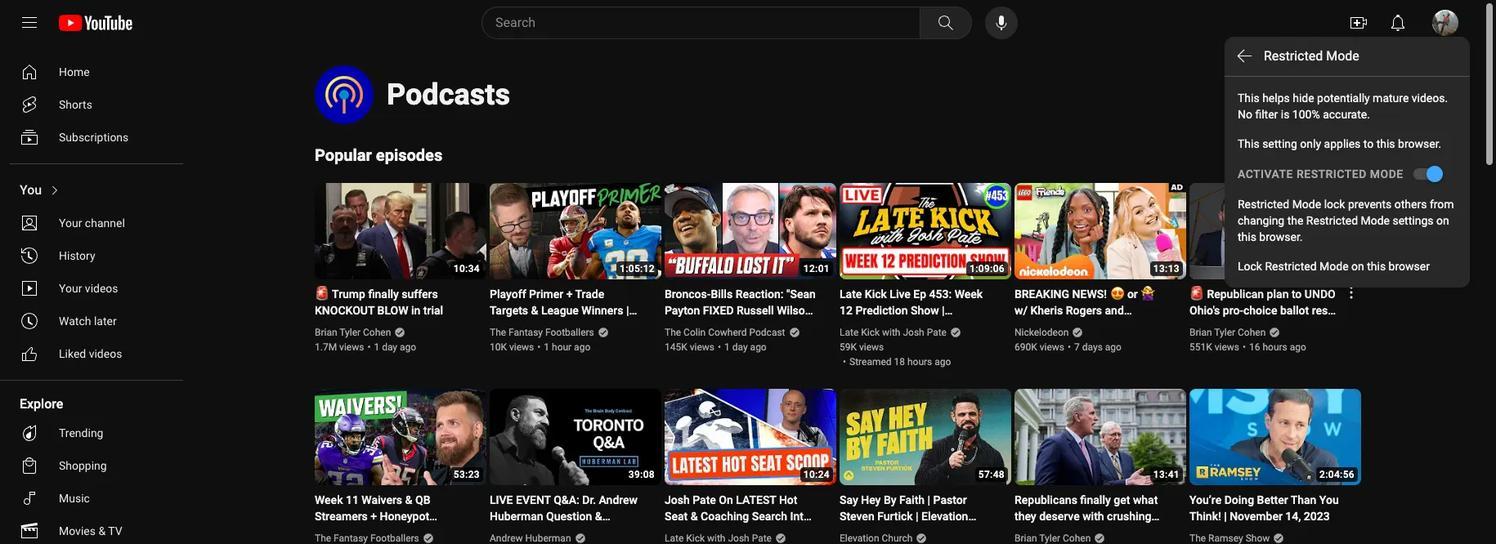 Task type: vqa. For each thing, say whether or not it's contained in the screenshot.
in inside the LIVE EVENT Q&A: Dr. Andrew Huberman Question & Answer in Toronto, ON
yes



Task type: describe. For each thing, give the bounding box(es) containing it.
ago inside 59k views streamed 18 hours ago
[[935, 357, 951, 368]]

liked
[[59, 348, 86, 361]]

football inside playoff primer + trade targets & league winners | fantasy football 2023 - ep. 1504
[[533, 321, 574, 334]]

players
[[315, 527, 353, 540]]

week 11 waivers & qb streamers + honeypot players | fantasy football 2023 - ep. 1503 link
[[315, 492, 467, 545]]

liked videos
[[59, 348, 122, 361]]

jp
[[973, 321, 986, 334]]

0 horizontal spatial colin
[[684, 327, 706, 339]]

nickelodeon
[[1015, 327, 1069, 339]]

explore
[[20, 397, 63, 412]]

views for 🚨 republican plan to undo ohio's pro-choice ballot result backfires
[[1215, 342, 1240, 353]]

trending
[[59, 427, 103, 440]]

tyler for ohio's
[[1215, 327, 1236, 339]]

tyler for blow
[[340, 327, 361, 339]]

🙅‍♀️
[[1141, 288, 1156, 301]]

shorts
[[59, 98, 92, 111]]

podcasts main content
[[196, 46, 1483, 545]]

10k views
[[490, 342, 534, 353]]

in inside live event q&a: dr. andrew huberman question & answer in toronto, on
[[531, 527, 540, 540]]

brian tyler cohen for blow
[[315, 327, 391, 339]]

10 minutes, 24 seconds element
[[804, 469, 830, 481]]

🚨 republican plan to undo ohio's pro-choice ballot result backfires
[[1190, 288, 1341, 334]]

0 horizontal spatial on
[[1352, 260, 1365, 273]]

this for this helps hide potentially mature videos. no filter is 100% accurate.
[[1238, 92, 1260, 105]]

1 day ago for fixed
[[725, 342, 767, 353]]

is
[[1281, 108, 1290, 121]]

13:13 link
[[1015, 183, 1187, 281]]

2:04:56 link
[[1190, 389, 1362, 487]]

movies
[[59, 525, 96, 538]]

accurate.
[[1323, 108, 1370, 121]]

the colin cowherd podcast link
[[665, 325, 786, 340]]

only
[[1301, 137, 1322, 150]]

& inside the week 11 waivers & qb streamers + honeypot players | fantasy football 2023 - ep. 1503
[[405, 494, 413, 507]]

| inside playoff primer + trade targets & league winners | fantasy football 2023 - ep. 1504
[[626, 304, 629, 317]]

| inside the week 11 waivers & qb streamers + honeypot players | fantasy football 2023 - ep. 1503
[[356, 527, 358, 540]]

1.7m
[[315, 342, 337, 353]]

days
[[1083, 342, 1103, 353]]

music
[[59, 492, 90, 505]]

690k views
[[1015, 342, 1065, 353]]

ep. inside playoff primer + trade targets & league winners | fantasy football 2023 - ep. 1504
[[613, 321, 629, 334]]

+ inside playoff primer + trade targets & league winners | fantasy football 2023 - ep. 1504
[[566, 288, 573, 301]]

huberman
[[490, 510, 543, 523]]

145k
[[665, 342, 688, 353]]

restricted mode
[[1264, 48, 1360, 64]]

lock
[[1238, 260, 1263, 273]]

cohen for blow
[[363, 327, 391, 339]]

0 horizontal spatial bills
[[665, 321, 687, 334]]

coaching inside 'late kick live ep 453: week 12 prediction show | coaching searches | new jp poll | heisman thoughts'
[[840, 321, 888, 334]]

16
[[1250, 342, 1261, 353]]

39 minutes, 8 seconds element
[[629, 469, 655, 481]]

plan
[[1267, 288, 1289, 301]]

2:04:56
[[1320, 469, 1355, 481]]

lego
[[1116, 321, 1144, 334]]

playoff primer + trade targets & league winners | fantasy football 2023 - ep. 1504
[[490, 288, 629, 350]]

avatar image image
[[1433, 10, 1459, 36]]

search
[[752, 510, 788, 523]]

12 minutes, 1 second element
[[804, 263, 830, 275]]

latest
[[736, 494, 776, 507]]

you're
[[1190, 494, 1222, 507]]

0 horizontal spatial podcast
[[749, 327, 785, 339]]

restricted up the plan
[[1265, 260, 1317, 273]]

7 days ago
[[1075, 342, 1122, 353]]

views for 🚨 trump finally suffers knockout blow in trial
[[339, 342, 364, 353]]

colin inside 'broncos-bills reaction: "sean payton fixed russell wilson," bills have "peaked" | colin cowherd nfl'
[[770, 321, 796, 334]]

toronto,
[[543, 527, 584, 540]]

0 vertical spatial you
[[20, 182, 42, 198]]

& inside josh pate on latest hot seat & coaching search intel - wednesday update (late kick cut)
[[691, 510, 698, 523]]

"sean
[[787, 288, 816, 301]]

- inside josh pate on latest hot seat & coaching search intel - wednesday update (late kick cut)
[[665, 527, 669, 540]]

popular episodes
[[315, 146, 443, 165]]

football inside the week 11 waivers & qb streamers + honeypot players | fantasy football 2023 - ep. 1503
[[404, 527, 446, 540]]

1504
[[490, 337, 516, 350]]

😍
[[1110, 288, 1125, 301]]

cut)
[[690, 543, 711, 545]]

& inside playoff primer + trade targets & league winners | fantasy football 2023 - ep. 1504
[[531, 304, 538, 317]]

39:08 link
[[490, 389, 662, 487]]

551k
[[1190, 342, 1213, 353]]

10:34
[[454, 263, 480, 275]]

on inside restricted mode lock prevents others from changing the restricted mode settings on this browser.
[[1437, 214, 1450, 227]]

1 horizontal spatial hours
[[1263, 342, 1288, 353]]

playoff primer + trade targets & league winners | fantasy football 2023 - ep. 1504 link
[[490, 286, 642, 350]]

12
[[840, 304, 853, 317]]

| right poll
[[862, 337, 865, 350]]

10:24
[[804, 469, 830, 481]]

0 vertical spatial with
[[882, 327, 901, 339]]

browser. inside restricted mode lock prevents others from changing the restricted mode settings on this browser.
[[1260, 231, 1303, 244]]

shopping
[[59, 460, 107, 473]]

1 for &
[[544, 342, 550, 353]]

brian tyler cohen for ohio's
[[1190, 327, 1266, 339]]

145k views
[[665, 342, 715, 353]]

0 vertical spatial this
[[1377, 137, 1396, 150]]

2023 inside you're doing better than you think! | november 14, 2023
[[1304, 510, 1330, 523]]

heisman
[[868, 337, 914, 350]]

activate
[[1238, 168, 1294, 181]]

thoughts
[[916, 337, 965, 350]]

cohen for ohio's
[[1238, 327, 1266, 339]]

day for fixed
[[733, 342, 748, 353]]

ago for choice
[[1290, 342, 1307, 353]]

ago for trial
[[400, 342, 416, 353]]

news!
[[1073, 288, 1107, 301]]

13:41 link
[[1015, 389, 1187, 487]]

mode up potentially
[[1327, 48, 1360, 64]]

1 hour, 9 minutes, 6 seconds element
[[970, 263, 1005, 275]]

streamed
[[850, 357, 892, 368]]

or
[[1128, 288, 1138, 301]]

1:05:12
[[620, 263, 655, 275]]

57 minutes, 48 seconds element
[[979, 469, 1005, 481]]

breaking
[[1015, 288, 1070, 301]]

republicans finally get what they deserve with crushing lawsuits
[[1015, 494, 1158, 540]]

18
[[894, 357, 905, 368]]

choice
[[1244, 304, 1278, 317]]

views for playoff primer + trade targets & league winners | fantasy football 2023 - ep. 1504
[[509, 342, 534, 353]]

hour
[[552, 342, 572, 353]]

2 hours, 4 minutes, 56 seconds element
[[1320, 469, 1355, 481]]

brian tyler cohen link for ohio's
[[1190, 325, 1267, 340]]

poll
[[840, 337, 859, 350]]

home
[[59, 65, 90, 79]]

popular
[[315, 146, 372, 165]]

100%
[[1293, 108, 1320, 121]]

week inside the week 11 waivers & qb streamers + honeypot players | fantasy football 2023 - ep. 1503
[[315, 494, 343, 507]]

nfl
[[713, 337, 734, 350]]

from
[[1430, 198, 1454, 211]]

restricted up hide
[[1264, 48, 1323, 64]]

| left new
[[941, 321, 944, 334]]

in inside the 🚨 trump finally suffers knockout blow in trial
[[411, 304, 421, 317]]

& left the tv
[[98, 525, 106, 538]]

1 for fixed
[[725, 342, 730, 353]]

coaching inside josh pate on latest hot seat & coaching search intel - wednesday update (late kick cut)
[[701, 510, 749, 523]]

footballers
[[545, 327, 594, 339]]

your for your videos
[[59, 282, 82, 295]]

fantasy inside the week 11 waivers & qb streamers + honeypot players | fantasy football 2023 - ep. 1503
[[361, 527, 401, 540]]

movies & tv
[[59, 525, 122, 538]]

podcasts
[[387, 78, 510, 112]]

🚨 for 🚨 republican plan to undo ohio's pro-choice ballot result backfires
[[1190, 288, 1205, 301]]

josh pate on latest hot seat & coaching search intel - wednesday update (late kick cut) link
[[665, 492, 817, 545]]

fantasy inside playoff primer + trade targets & league winners | fantasy football 2023 - ep. 1504
[[490, 321, 530, 334]]

kick for with
[[861, 327, 880, 339]]

views inside 59k views streamed 18 hours ago
[[859, 342, 884, 353]]

videos for your videos
[[85, 282, 118, 295]]

wilson,"
[[777, 304, 816, 317]]

answer
[[490, 527, 528, 540]]

the for have
[[665, 327, 681, 339]]

deserve
[[1039, 510, 1080, 523]]

helps
[[1263, 92, 1290, 105]]

have
[[690, 321, 714, 334]]

Podcasts text field
[[387, 78, 510, 112]]

trial
[[423, 304, 443, 317]]

dr.
[[582, 494, 596, 507]]

qb
[[415, 494, 431, 507]]



Task type: locate. For each thing, give the bounding box(es) containing it.
you inside you're doing better than you think! | november 14, 2023
[[1320, 494, 1339, 507]]

day down "peaked"
[[733, 342, 748, 353]]

1 horizontal spatial pate
[[927, 327, 947, 339]]

1 left hour
[[544, 342, 550, 353]]

2 late from the top
[[840, 327, 859, 339]]

🚨 inside the 🚨 trump finally suffers knockout blow in trial
[[315, 288, 330, 301]]

Search text field
[[496, 12, 917, 34]]

2 brian from the left
[[1190, 327, 1212, 339]]

ep inside breaking news! 😍 or 🙅‍♀️ w/ kheris rogers and pressley hosbach i lego friends podcast ep 13
[[1101, 337, 1114, 350]]

brian for 🚨 trump finally suffers knockout blow in trial
[[315, 327, 337, 339]]

update
[[733, 527, 770, 540]]

0 horizontal spatial ep.
[[350, 543, 366, 545]]

pate inside josh pate on latest hot seat & coaching search intel - wednesday update (late kick cut)
[[693, 494, 716, 507]]

1 horizontal spatial brian
[[1190, 327, 1212, 339]]

1 vertical spatial josh
[[665, 494, 690, 507]]

1 brian from the left
[[315, 327, 337, 339]]

to right applies
[[1364, 137, 1374, 150]]

brian tyler cohen up 1.7m views
[[315, 327, 391, 339]]

2023 down "winners"
[[577, 321, 603, 334]]

0 vertical spatial football
[[533, 321, 574, 334]]

ago for rogers
[[1105, 342, 1122, 353]]

brian up 551k
[[1190, 327, 1212, 339]]

podcast down hosbach
[[1056, 337, 1098, 350]]

kick for live
[[865, 288, 887, 301]]

1 horizontal spatial you
[[1320, 494, 1339, 507]]

get
[[1114, 494, 1130, 507]]

+ down 'waivers'
[[371, 510, 377, 523]]

0 horizontal spatial tyler
[[340, 327, 361, 339]]

mode up prevents
[[1370, 168, 1404, 181]]

& inside live event q&a: dr. andrew huberman question & answer in toronto, on
[[595, 510, 602, 523]]

1 vertical spatial coaching
[[701, 510, 749, 523]]

trump
[[332, 288, 365, 301]]

1 vertical spatial kick
[[861, 327, 880, 339]]

+ up league
[[566, 288, 573, 301]]

ago down "ballot"
[[1290, 342, 1307, 353]]

restricted up changing
[[1238, 198, 1290, 211]]

1 horizontal spatial finally
[[1081, 494, 1111, 507]]

1 the from the left
[[490, 327, 506, 339]]

& up wednesday
[[691, 510, 698, 523]]

0 vertical spatial this
[[1238, 92, 1260, 105]]

to inside '🚨 republican plan to undo ohio's pro-choice ballot result backfires'
[[1292, 288, 1302, 301]]

russell
[[737, 304, 774, 317]]

0 vertical spatial finally
[[368, 288, 399, 301]]

14,
[[1286, 510, 1301, 523]]

steven
[[840, 510, 875, 523]]

colin up 145k views
[[684, 327, 706, 339]]

this inside this helps hide potentially mature videos. no filter is 100% accurate.
[[1238, 92, 1260, 105]]

1 your from the top
[[59, 217, 82, 230]]

videos down later
[[89, 348, 122, 361]]

0 horizontal spatial brian tyler cohen link
[[315, 325, 392, 340]]

late for late kick with josh pate
[[840, 327, 859, 339]]

1 brian tyler cohen link from the left
[[315, 325, 392, 340]]

1 1 from the left
[[374, 342, 380, 353]]

pro-
[[1223, 304, 1244, 317]]

broncos-
[[665, 288, 711, 301]]

coaching up poll
[[840, 321, 888, 334]]

finally left get
[[1081, 494, 1111, 507]]

ep.
[[613, 321, 629, 334], [350, 543, 366, 545]]

2 tyler from the left
[[1215, 327, 1236, 339]]

pate left on
[[693, 494, 716, 507]]

13 minutes, 41 seconds element
[[1154, 469, 1180, 481]]

mode up undo
[[1320, 260, 1349, 273]]

2 brian tyler cohen from the left
[[1190, 327, 1266, 339]]

10:24 link
[[665, 389, 837, 487]]

1 day ago down blow
[[374, 342, 416, 353]]

🚨 for 🚨 trump finally suffers knockout blow in trial
[[315, 288, 330, 301]]

the inside "link"
[[490, 327, 506, 339]]

1 vertical spatial +
[[371, 510, 377, 523]]

1 horizontal spatial 2023
[[577, 321, 603, 334]]

2 1 from the left
[[544, 342, 550, 353]]

brian tyler cohen link up 1.7m views
[[315, 325, 392, 340]]

this up no
[[1238, 92, 1260, 105]]

ago for wilson,"
[[750, 342, 767, 353]]

13:41
[[1154, 469, 1180, 481]]

think!
[[1190, 510, 1221, 523]]

0 horizontal spatial week
[[315, 494, 343, 507]]

1:05:12 link
[[490, 183, 662, 281]]

0 horizontal spatial with
[[882, 327, 901, 339]]

restricted mode lock prevents others from changing the restricted mode settings on this browser.
[[1238, 198, 1454, 244]]

pate left new
[[927, 327, 947, 339]]

views down nickelodeon link
[[1040, 342, 1065, 353]]

1 horizontal spatial browser.
[[1398, 137, 1442, 150]]

cohen
[[363, 327, 391, 339], [1238, 327, 1266, 339]]

1 horizontal spatial ep.
[[613, 321, 629, 334]]

furtick
[[878, 510, 913, 523]]

🚨 up the ohio's at the bottom right of the page
[[1190, 288, 1205, 301]]

filter
[[1256, 108, 1278, 121]]

🚨 inside '🚨 republican plan to undo ohio's pro-choice ballot result backfires'
[[1190, 288, 1205, 301]]

1 vertical spatial ep.
[[350, 543, 366, 545]]

watch later
[[59, 315, 117, 328]]

1 horizontal spatial ep
[[1101, 337, 1114, 350]]

brian for 🚨 republican plan to undo ohio's pro-choice ballot result backfires
[[1190, 327, 1212, 339]]

1 horizontal spatial -
[[606, 321, 610, 334]]

1 horizontal spatial in
[[531, 527, 540, 540]]

ago down "peaked"
[[750, 342, 767, 353]]

your for your channel
[[59, 217, 82, 230]]

fantasy down targets
[[490, 321, 530, 334]]

1 vertical spatial browser.
[[1260, 231, 1303, 244]]

colin down wilson,"
[[770, 321, 796, 334]]

1 vertical spatial this
[[1238, 231, 1257, 244]]

cowherd inside the colin cowherd podcast link
[[708, 327, 747, 339]]

1 horizontal spatial the
[[665, 327, 681, 339]]

searches
[[891, 321, 939, 334]]

1 horizontal spatial 🚨
[[1190, 288, 1205, 301]]

seat
[[665, 510, 688, 523]]

57:48
[[979, 469, 1005, 481]]

2 vertical spatial this
[[1367, 260, 1386, 273]]

39:08
[[629, 469, 655, 481]]

- down "winners"
[[606, 321, 610, 334]]

2 brian tyler cohen link from the left
[[1190, 325, 1267, 340]]

kick inside josh pate on latest hot seat & coaching search intel - wednesday update (late kick cut)
[[665, 543, 687, 545]]

your up history
[[59, 217, 82, 230]]

lock restricted mode on this browser link
[[1238, 258, 1430, 275]]

& up on
[[595, 510, 602, 523]]

1 vertical spatial late
[[840, 327, 859, 339]]

the up 145k
[[665, 327, 681, 339]]

| down russell
[[764, 321, 767, 334]]

fantasy inside "link"
[[509, 327, 543, 339]]

brian
[[315, 327, 337, 339], [1190, 327, 1212, 339]]

week
[[955, 288, 983, 301], [315, 494, 343, 507]]

1 vertical spatial week
[[315, 494, 343, 507]]

1 this from the top
[[1238, 92, 1260, 105]]

1 vertical spatial 2023
[[1304, 510, 1330, 523]]

1 horizontal spatial josh
[[903, 327, 925, 339]]

0 horizontal spatial browser.
[[1260, 231, 1303, 244]]

i
[[1110, 321, 1113, 334]]

1 horizontal spatial tyler
[[1215, 327, 1236, 339]]

views right 1.7m
[[339, 342, 364, 353]]

None search field
[[452, 7, 976, 39]]

this down no
[[1238, 137, 1260, 150]]

0 vertical spatial +
[[566, 288, 573, 301]]

2023 down players
[[315, 543, 341, 545]]

hours right the 18
[[908, 357, 932, 368]]

53:23 link
[[315, 389, 487, 487]]

| right 'faith'
[[928, 494, 931, 507]]

week inside 'late kick live ep 453: week 12 prediction show | coaching searches | new jp poll | heisman thoughts'
[[955, 288, 983, 301]]

1 vertical spatial bills
[[665, 321, 687, 334]]

1 vertical spatial your
[[59, 282, 82, 295]]

ago down "footballers"
[[574, 342, 591, 353]]

undo
[[1305, 288, 1336, 301]]

3 views from the left
[[690, 342, 715, 353]]

in down huberman
[[531, 527, 540, 540]]

q&a:
[[554, 494, 580, 507]]

0 horizontal spatial pate
[[693, 494, 716, 507]]

your channel
[[59, 217, 125, 230]]

0 horizontal spatial cohen
[[363, 327, 391, 339]]

1 vertical spatial you
[[1320, 494, 1339, 507]]

1 vertical spatial football
[[404, 527, 446, 540]]

views for breaking news! 😍 or 🙅‍♀️ w/ kheris rogers and pressley hosbach i lego friends podcast ep 13
[[1040, 342, 1065, 353]]

| inside you're doing better than you think! | november 14, 2023
[[1224, 510, 1227, 523]]

0 horizontal spatial brian
[[315, 327, 337, 339]]

0 vertical spatial bills
[[711, 288, 733, 301]]

ep left "13"
[[1101, 337, 1114, 350]]

0 horizontal spatial hours
[[908, 357, 932, 368]]

2 day from the left
[[733, 342, 748, 353]]

1 vertical spatial pate
[[693, 494, 716, 507]]

late kick with josh pate link
[[840, 325, 948, 340]]

episodes
[[376, 146, 443, 165]]

1 hour, 5 minutes, 12 seconds element
[[620, 263, 655, 275]]

week right 453: in the right of the page
[[955, 288, 983, 301]]

1 cohen from the left
[[363, 327, 391, 339]]

1 late from the top
[[840, 288, 862, 301]]

hours
[[1263, 342, 1288, 353], [908, 357, 932, 368]]

1 down the colin cowherd podcast link
[[725, 342, 730, 353]]

finally up blow
[[368, 288, 399, 301]]

1 vertical spatial with
[[1083, 510, 1104, 523]]

lock
[[1324, 198, 1346, 211]]

1 1 day ago from the left
[[374, 342, 416, 353]]

6 views from the left
[[1215, 342, 1240, 353]]

- inside playoff primer + trade targets & league winners | fantasy football 2023 - ep. 1504
[[606, 321, 610, 334]]

🚨
[[315, 288, 330, 301], [1190, 288, 1205, 301]]

pastor
[[934, 494, 967, 507]]

mature
[[1373, 92, 1409, 105]]

0 horizontal spatial coaching
[[701, 510, 749, 523]]

this right applies
[[1377, 137, 1396, 150]]

1 horizontal spatial bills
[[711, 288, 733, 301]]

1 vertical spatial to
[[1292, 288, 1302, 301]]

2023 inside playoff primer + trade targets & league winners | fantasy football 2023 - ep. 1504
[[577, 321, 603, 334]]

cohen up 16
[[1238, 327, 1266, 339]]

restricted up lock
[[1297, 168, 1367, 181]]

1 horizontal spatial +
[[566, 288, 573, 301]]

browser. down the the
[[1260, 231, 1303, 244]]

0 horizontal spatial in
[[411, 304, 421, 317]]

winners
[[582, 304, 624, 317]]

cowherd inside 'broncos-bills reaction: "sean payton fixed russell wilson," bills have "peaked" | colin cowherd nfl'
[[665, 337, 710, 350]]

2 your from the top
[[59, 282, 82, 295]]

late up 59k
[[840, 327, 859, 339]]

0 horizontal spatial 2023
[[315, 543, 341, 545]]

2 vertical spatial 2023
[[315, 543, 341, 545]]

your
[[59, 217, 82, 230], [59, 282, 82, 295]]

views for broncos-bills reaction: "sean payton fixed russell wilson," bills have "peaked" | colin cowherd nfl
[[690, 342, 715, 353]]

🚨 trump finally suffers knockout blow in trial link
[[315, 286, 467, 319]]

- down players
[[344, 543, 347, 545]]

brian up 1.7m
[[315, 327, 337, 339]]

live event q&a: dr. andrew huberman question & answer in toronto, on link
[[490, 492, 642, 540]]

views down backfires
[[1215, 342, 1240, 353]]

coaching down on
[[701, 510, 749, 523]]

1 day ago for blow
[[374, 342, 416, 353]]

11
[[346, 494, 359, 507]]

live event q&a: dr. andrew huberman question & answer in toronto, on
[[490, 494, 638, 540]]

1 horizontal spatial week
[[955, 288, 983, 301]]

1 🚨 from the left
[[315, 288, 330, 301]]

1 horizontal spatial 1 day ago
[[725, 342, 767, 353]]

0 horizontal spatial 1
[[374, 342, 380, 353]]

1 tyler from the left
[[340, 327, 361, 339]]

0 vertical spatial your
[[59, 217, 82, 230]]

1 horizontal spatial to
[[1364, 137, 1374, 150]]

late kick with josh pate
[[840, 327, 947, 339]]

0 horizontal spatial josh
[[665, 494, 690, 507]]

videos
[[85, 282, 118, 295], [89, 348, 122, 361]]

| right "winners"
[[626, 304, 629, 317]]

podcast inside breaking news! 😍 or 🙅‍♀️ w/ kheris rogers and pressley hosbach i lego friends podcast ep 13
[[1056, 337, 1098, 350]]

kheris
[[1031, 304, 1063, 317]]

1 views from the left
[[339, 342, 364, 353]]

cohen down blow
[[363, 327, 391, 339]]

1 horizontal spatial football
[[533, 321, 574, 334]]

4 views from the left
[[859, 342, 884, 353]]

kick right poll
[[861, 327, 880, 339]]

the up 10k
[[490, 327, 506, 339]]

1 day ago down "peaked"
[[725, 342, 767, 353]]

hot
[[779, 494, 798, 507]]

- inside the week 11 waivers & qb streamers + honeypot players | fantasy football 2023 - ep. 1503
[[344, 543, 347, 545]]

tv
[[108, 525, 122, 538]]

fantasy up 1503
[[361, 527, 401, 540]]

videos for liked videos
[[89, 348, 122, 361]]

honeypot
[[380, 510, 429, 523]]

than
[[1291, 494, 1317, 507]]

videos up later
[[85, 282, 118, 295]]

you're doing better than you think! | november 14, 2023
[[1190, 494, 1339, 523]]

0 horizontal spatial the
[[490, 327, 506, 339]]

57:48 link
[[840, 389, 1012, 487]]

bills up fixed
[[711, 288, 733, 301]]

2 🚨 from the left
[[1190, 288, 1205, 301]]

views right 10k
[[509, 342, 534, 353]]

& left the "qb"
[[405, 494, 413, 507]]

mode up the the
[[1293, 198, 1322, 211]]

browser.
[[1398, 137, 1442, 150], [1260, 231, 1303, 244]]

0 horizontal spatial to
[[1292, 288, 1302, 301]]

13 minutes, 13 seconds element
[[1154, 263, 1180, 275]]

w/
[[1015, 304, 1028, 317]]

channel
[[85, 217, 125, 230]]

wednesday
[[671, 527, 731, 540]]

brian tyler cohen link up 551k views
[[1190, 325, 1267, 340]]

| right think!
[[1224, 510, 1227, 523]]

kick up prediction
[[865, 288, 887, 301]]

2 1 day ago from the left
[[725, 342, 767, 353]]

10 minutes, 34 seconds element
[[454, 263, 480, 275]]

ep. inside the week 11 waivers & qb streamers + honeypot players | fantasy football 2023 - ep. 1503
[[350, 543, 366, 545]]

0 horizontal spatial you
[[20, 182, 42, 198]]

ep up show on the right
[[914, 288, 927, 301]]

0 vertical spatial kick
[[865, 288, 887, 301]]

hours right 16
[[1263, 342, 1288, 353]]

hours inside 59k views streamed 18 hours ago
[[908, 357, 932, 368]]

1 horizontal spatial brian tyler cohen
[[1190, 327, 1266, 339]]

+ inside the week 11 waivers & qb streamers + honeypot players | fantasy football 2023 - ep. 1503
[[371, 510, 377, 523]]

mode down prevents
[[1361, 214, 1390, 227]]

| down 453: in the right of the page
[[942, 304, 945, 317]]

0 horizontal spatial day
[[382, 342, 397, 353]]

bills
[[711, 288, 733, 301], [665, 321, 687, 334]]

| down 'faith'
[[916, 510, 919, 523]]

| down streamers
[[356, 527, 358, 540]]

2 vertical spatial kick
[[665, 543, 687, 545]]

1 horizontal spatial 1
[[544, 342, 550, 353]]

later
[[94, 315, 117, 328]]

1 horizontal spatial podcast
[[1056, 337, 1098, 350]]

10:15
[[1329, 263, 1355, 275]]

1 brian tyler cohen from the left
[[315, 327, 391, 339]]

0 vertical spatial to
[[1364, 137, 1374, 150]]

this for this setting only applies to this browser.
[[1238, 137, 1260, 150]]

0 horizontal spatial 1 day ago
[[374, 342, 416, 353]]

2 views from the left
[[509, 342, 534, 353]]

- down seat
[[665, 527, 669, 540]]

3 1 from the left
[[725, 342, 730, 353]]

your up watch
[[59, 282, 82, 295]]

andrew
[[599, 494, 638, 507]]

podcast down russell
[[749, 327, 785, 339]]

& down primer
[[531, 304, 538, 317]]

2 cohen from the left
[[1238, 327, 1266, 339]]

with right deserve
[[1083, 510, 1104, 523]]

restricted down lock
[[1307, 214, 1358, 227]]

the
[[490, 327, 506, 339], [665, 327, 681, 339]]

0 vertical spatial on
[[1437, 214, 1450, 227]]

1 day from the left
[[382, 342, 397, 353]]

0 horizontal spatial +
[[371, 510, 377, 523]]

10:34 link
[[315, 183, 487, 281]]

0 vertical spatial josh
[[903, 327, 925, 339]]

finally
[[368, 288, 399, 301], [1081, 494, 1111, 507]]

10 minutes, 15 seconds element
[[1329, 263, 1355, 275]]

1 vertical spatial finally
[[1081, 494, 1111, 507]]

josh inside josh pate on latest hot seat & coaching search intel - wednesday update (late kick cut)
[[665, 494, 690, 507]]

kick inside 'late kick live ep 453: week 12 prediction show | coaching searches | new jp poll | heisman thoughts'
[[865, 288, 887, 301]]

1 vertical spatial this
[[1238, 137, 1260, 150]]

1 right 1.7m views
[[374, 342, 380, 353]]

this inside restricted mode lock prevents others from changing the restricted mode settings on this browser.
[[1238, 231, 1257, 244]]

1 vertical spatial ep
[[1101, 337, 1114, 350]]

bills down payton
[[665, 321, 687, 334]]

1 vertical spatial in
[[531, 527, 540, 540]]

0 vertical spatial browser.
[[1398, 137, 1442, 150]]

0 vertical spatial ep.
[[613, 321, 629, 334]]

🚨 republican plan to undo ohio's pro-choice ballot result backfires link
[[1190, 286, 1342, 334]]

0 horizontal spatial ep
[[914, 288, 927, 301]]

event
[[516, 494, 551, 507]]

finally inside the 🚨 trump finally suffers knockout blow in trial
[[368, 288, 399, 301]]

activate restricted mode
[[1238, 168, 1404, 181]]

ago for winners
[[574, 342, 591, 353]]

views up streamed
[[859, 342, 884, 353]]

2023 inside the week 11 waivers & qb streamers + honeypot players | fantasy football 2023 - ep. 1503
[[315, 543, 341, 545]]

1 horizontal spatial colin
[[770, 321, 796, 334]]

in down suffers
[[411, 304, 421, 317]]

the colin cowherd podcast
[[665, 327, 785, 339]]

views down have
[[690, 342, 715, 353]]

1 vertical spatial videos
[[89, 348, 122, 361]]

tyler up 551k views
[[1215, 327, 1236, 339]]

trending link
[[10, 417, 177, 450], [10, 417, 177, 450]]

1:09:06 link
[[840, 183, 1012, 281]]

0 vertical spatial in
[[411, 304, 421, 317]]

prevents
[[1348, 198, 1392, 211]]

late for late kick live ep 453: week 12 prediction show | coaching searches | new jp poll | heisman thoughts
[[840, 288, 862, 301]]

pressley
[[1015, 321, 1059, 334]]

1 horizontal spatial cohen
[[1238, 327, 1266, 339]]

brian tyler cohen link for blow
[[315, 325, 392, 340]]

2 horizontal spatial 2023
[[1304, 510, 1330, 523]]

0 vertical spatial pate
[[927, 327, 947, 339]]

this
[[1377, 137, 1396, 150], [1238, 231, 1257, 244], [1367, 260, 1386, 273]]

1 for blow
[[374, 342, 380, 353]]

league
[[541, 304, 579, 317]]

kick left cut)
[[665, 543, 687, 545]]

5 views from the left
[[1040, 342, 1065, 353]]

"peaked"
[[717, 321, 761, 334]]

2 the from the left
[[665, 327, 681, 339]]

0 horizontal spatial brian tyler cohen
[[315, 327, 391, 339]]

&
[[531, 304, 538, 317], [405, 494, 413, 507], [595, 510, 602, 523], [691, 510, 698, 523], [98, 525, 106, 538]]

12:01 link
[[665, 183, 837, 281]]

ago
[[400, 342, 416, 353], [574, 342, 591, 353], [750, 342, 767, 353], [1105, 342, 1122, 353], [1290, 342, 1307, 353], [935, 357, 951, 368]]

1 horizontal spatial day
[[733, 342, 748, 353]]

with inside "republicans finally get what they deserve with crushing lawsuits"
[[1083, 510, 1104, 523]]

doing
[[1225, 494, 1254, 507]]

day down blow
[[382, 342, 397, 353]]

ballot
[[1281, 304, 1309, 317]]

ago down i
[[1105, 342, 1122, 353]]

week up streamers
[[315, 494, 343, 507]]

53 minutes, 23 seconds element
[[454, 469, 480, 481]]

finally inside "republicans finally get what they deserve with crushing lawsuits"
[[1081, 494, 1111, 507]]

crushing
[[1107, 510, 1152, 523]]

no
[[1238, 108, 1253, 121]]

2 this from the top
[[1238, 137, 1260, 150]]

ep inside 'late kick live ep 453: week 12 prediction show | coaching searches | new jp poll | heisman thoughts'
[[914, 288, 927, 301]]

payton
[[665, 304, 700, 317]]

ago down the thoughts on the right bottom
[[935, 357, 951, 368]]

| inside 'broncos-bills reaction: "sean payton fixed russell wilson," bills have "peaked" | colin cowherd nfl'
[[764, 321, 767, 334]]

0 vertical spatial videos
[[85, 282, 118, 295]]

1 vertical spatial -
[[665, 527, 669, 540]]

🚨 left trump in the left bottom of the page
[[315, 288, 330, 301]]

the for fantasy
[[490, 327, 506, 339]]

ep. left 1503
[[350, 543, 366, 545]]

tyler up 1.7m views
[[340, 327, 361, 339]]

late inside 'late kick live ep 453: week 12 prediction show | coaching searches | new jp poll | heisman thoughts'
[[840, 288, 862, 301]]

late up 12
[[840, 288, 862, 301]]

day for blow
[[382, 342, 397, 353]]

2 horizontal spatial -
[[665, 527, 669, 540]]

republicans
[[1015, 494, 1078, 507]]

browser. down videos.
[[1398, 137, 1442, 150]]

this down changing
[[1238, 231, 1257, 244]]

2 vertical spatial -
[[344, 543, 347, 545]]

republicans finally get what they deserve with crushing lawsuits link
[[1015, 492, 1167, 540]]



